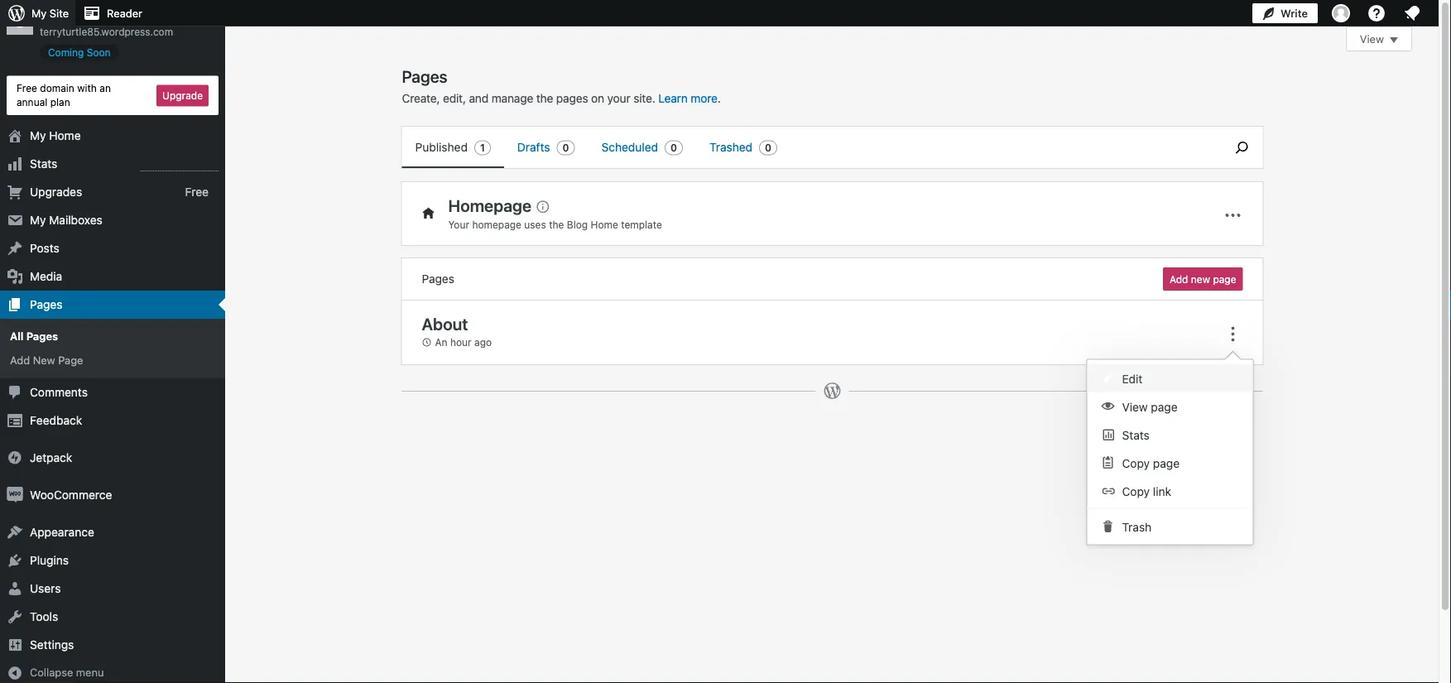 Task type: locate. For each thing, give the bounding box(es) containing it.
stats down view page
[[1122, 428, 1150, 442]]

1 vertical spatial stats
[[1122, 428, 1150, 442]]

add for add new page
[[1170, 273, 1189, 285]]

img image for woocommerce
[[7, 486, 23, 503]]

free down highest hourly views 0 image
[[185, 185, 209, 199]]

0 vertical spatial home
[[49, 129, 81, 142]]

view inside view page button
[[1122, 400, 1148, 414]]

learn more link
[[658, 91, 718, 105]]

media link
[[0, 263, 225, 291]]

1 vertical spatial copy
[[1122, 484, 1150, 498]]

reader link
[[75, 0, 149, 26]]

your
[[607, 91, 631, 105]]

copy link
[[1122, 484, 1172, 498]]

comments
[[30, 385, 88, 399]]

learn more
[[658, 91, 718, 105]]

my for my mailboxes
[[30, 213, 46, 227]]

tools
[[30, 609, 58, 623]]

uses
[[524, 218, 546, 230]]

0 right trashed
[[765, 142, 772, 154]]

ago
[[474, 337, 492, 348]]

time image
[[1443, 64, 1451, 79]]

view left closed icon
[[1360, 33, 1384, 45]]

0
[[563, 142, 569, 154], [671, 142, 677, 154], [765, 142, 772, 154]]

0 vertical spatial an
[[100, 82, 111, 94]]

1 vertical spatial menu
[[1088, 360, 1253, 544]]

copy up copy link
[[1122, 456, 1150, 470]]

0 vertical spatial the
[[536, 91, 553, 105]]

2 copy from the top
[[1122, 484, 1150, 498]]

0 vertical spatial add
[[1170, 273, 1189, 285]]

reader
[[107, 7, 142, 19]]

upgrade button
[[157, 85, 209, 106]]

copy for copy link
[[1122, 484, 1150, 498]]

site up coming
[[50, 7, 69, 19]]

2 vertical spatial my
[[30, 213, 46, 227]]

menu containing published
[[402, 127, 1213, 168]]

free for free domain with an annual plan
[[17, 82, 37, 94]]

img image inside jetpack link
[[7, 449, 23, 466]]

2 img image from the top
[[7, 486, 23, 503]]

1 vertical spatial page
[[1151, 400, 1178, 414]]

my up posts
[[30, 213, 46, 227]]

tooltip
[[1078, 351, 1254, 545]]

tools link
[[0, 602, 225, 630]]

plugins
[[30, 553, 69, 567]]

1 0 from the left
[[563, 142, 569, 154]]

copy left "link"
[[1122, 484, 1150, 498]]

img image left "jetpack"
[[7, 449, 23, 466]]

2 vertical spatial page
[[1153, 456, 1180, 470]]

.
[[718, 91, 721, 105]]

stats
[[30, 157, 57, 171], [1122, 428, 1150, 442]]

menu inside "main content"
[[402, 127, 1213, 168]]

1 horizontal spatial add
[[1170, 273, 1189, 285]]

trash
[[1122, 520, 1152, 534]]

template
[[621, 218, 662, 230]]

highest hourly views 0 image
[[140, 161, 219, 171]]

free
[[17, 82, 37, 94], [185, 185, 209, 199]]

0 for drafts
[[563, 142, 569, 154]]

site inside site title terryturtle85.wordpress.com
[[40, 9, 60, 22]]

img image left woocommerce
[[7, 486, 23, 503]]

drafts
[[517, 140, 550, 154]]

add for add new page
[[10, 353, 30, 366]]

0 horizontal spatial view
[[1122, 400, 1148, 414]]

appearance
[[30, 525, 94, 539]]

trashed
[[710, 140, 753, 154]]

1 vertical spatial my
[[30, 129, 46, 142]]

1 copy from the top
[[1122, 456, 1150, 470]]

0 vertical spatial page
[[1213, 273, 1237, 285]]

stats down my home
[[30, 157, 57, 171]]

your homepage uses the blog home template
[[448, 218, 662, 230]]

site title terryturtle85.wordpress.com
[[40, 9, 173, 37]]

free up annual plan
[[17, 82, 37, 94]]

0 horizontal spatial home
[[49, 129, 81, 142]]

write
[[1281, 7, 1308, 19]]

0 horizontal spatial 0
[[563, 142, 569, 154]]

2 horizontal spatial 0
[[765, 142, 772, 154]]

1 horizontal spatial view
[[1360, 33, 1384, 45]]

1 vertical spatial add
[[10, 353, 30, 366]]

all pages
[[10, 330, 58, 342]]

the left blog
[[549, 218, 564, 230]]

page right new
[[1213, 273, 1237, 285]]

settings link
[[0, 630, 225, 659]]

jetpack
[[30, 450, 72, 464]]

feedback link
[[0, 406, 225, 434]]

0 vertical spatial view
[[1360, 33, 1384, 45]]

my inside "link"
[[31, 7, 47, 19]]

my down annual plan
[[30, 129, 46, 142]]

pages up new at the bottom of the page
[[26, 330, 58, 342]]

1 horizontal spatial home
[[591, 218, 618, 230]]

1 horizontal spatial an
[[435, 337, 448, 348]]

1 vertical spatial img image
[[7, 486, 23, 503]]

view for view page
[[1122, 400, 1148, 414]]

and
[[469, 91, 489, 105]]

my home link
[[0, 122, 225, 150]]

pages up create,
[[402, 66, 448, 86]]

None search field
[[1222, 127, 1263, 168]]

add inside "main content"
[[1170, 273, 1189, 285]]

my home
[[30, 129, 81, 142]]

add new page link
[[1163, 267, 1243, 291]]

copy
[[1122, 456, 1150, 470], [1122, 484, 1150, 498]]

main content
[[402, 26, 1413, 416]]

2 0 from the left
[[671, 142, 677, 154]]

edit button
[[1088, 364, 1253, 392]]

none search field inside "main content"
[[1222, 127, 1263, 168]]

view page
[[1122, 400, 1178, 414]]

0 vertical spatial free
[[17, 82, 37, 94]]

copy inside button
[[1122, 484, 1150, 498]]

view inside view button
[[1360, 33, 1384, 45]]

your
[[448, 218, 469, 230]]

site.
[[634, 91, 655, 105]]

view page button
[[1088, 392, 1253, 420]]

0 vertical spatial my
[[31, 7, 47, 19]]

pages create, edit, and manage the pages on your site. learn more .
[[402, 66, 721, 105]]

3 0 from the left
[[765, 142, 772, 154]]

copy link button
[[1088, 477, 1253, 505]]

home inside "main content"
[[591, 218, 618, 230]]

my profile image
[[1332, 4, 1350, 22]]

pages up about link
[[422, 272, 455, 286]]

0 vertical spatial img image
[[7, 449, 23, 466]]

my
[[31, 7, 47, 19], [30, 129, 46, 142], [30, 213, 46, 227]]

pages
[[402, 66, 448, 86], [422, 272, 455, 286], [30, 298, 62, 311], [26, 330, 58, 342]]

0 right scheduled
[[671, 142, 677, 154]]

0 horizontal spatial free
[[17, 82, 37, 94]]

0 vertical spatial copy
[[1122, 456, 1150, 470]]

home right blog
[[591, 218, 618, 230]]

my mailboxes link
[[0, 206, 225, 234]]

toggle menu image
[[1223, 324, 1243, 344]]

1 vertical spatial home
[[591, 218, 618, 230]]

feedback
[[30, 413, 82, 427]]

page up stats button
[[1151, 400, 1178, 414]]

1 vertical spatial free
[[185, 185, 209, 199]]

0 vertical spatial stats
[[30, 157, 57, 171]]

woocommerce
[[30, 488, 112, 501]]

home
[[49, 129, 81, 142], [591, 218, 618, 230]]

page up copy link button on the bottom of the page
[[1153, 456, 1180, 470]]

jetpack link
[[0, 443, 225, 472]]

1 vertical spatial an
[[435, 337, 448, 348]]

free inside free domain with an annual plan
[[17, 82, 37, 94]]

0 horizontal spatial stats
[[30, 157, 57, 171]]

0 for scheduled
[[671, 142, 677, 154]]

img image
[[7, 449, 23, 466], [7, 486, 23, 503]]

0 horizontal spatial an
[[100, 82, 111, 94]]

1
[[480, 142, 485, 154]]

menu containing edit
[[1088, 360, 1253, 544]]

stats inside button
[[1122, 428, 1150, 442]]

0 right drafts
[[563, 142, 569, 154]]

1 horizontal spatial 0
[[671, 142, 677, 154]]

add down all
[[10, 353, 30, 366]]

page
[[1213, 273, 1237, 285], [1151, 400, 1178, 414], [1153, 456, 1180, 470]]

my left title
[[31, 7, 47, 19]]

the left pages
[[536, 91, 553, 105]]

an right with
[[100, 82, 111, 94]]

home down annual plan
[[49, 129, 81, 142]]

collapse menu link
[[0, 659, 225, 683]]

0 vertical spatial menu
[[402, 127, 1213, 168]]

view down edit
[[1122, 400, 1148, 414]]

0 horizontal spatial add
[[10, 353, 30, 366]]

view for view
[[1360, 33, 1384, 45]]

1 vertical spatial view
[[1122, 400, 1148, 414]]

manage
[[492, 91, 533, 105]]

page inside button
[[1151, 400, 1178, 414]]

1 horizontal spatial stats
[[1122, 428, 1150, 442]]

an down about link
[[435, 337, 448, 348]]

collapse menu
[[30, 666, 104, 678]]

1 horizontal spatial free
[[185, 185, 209, 199]]

menu
[[402, 127, 1213, 168], [1088, 360, 1253, 544]]

free domain with an annual plan
[[17, 82, 111, 108]]

add left new
[[1170, 273, 1189, 285]]

site left title
[[40, 9, 60, 22]]

view
[[1360, 33, 1384, 45], [1122, 400, 1148, 414]]

add
[[1170, 273, 1189, 285], [10, 353, 30, 366]]

1 img image from the top
[[7, 449, 23, 466]]

published
[[415, 140, 468, 154]]

my site link
[[0, 0, 75, 26]]

img image inside woocommerce link
[[7, 486, 23, 503]]

the inside pages create, edit, and manage the pages on your site. learn more .
[[536, 91, 553, 105]]

1 vertical spatial the
[[549, 218, 564, 230]]

tooltip containing edit
[[1078, 351, 1254, 545]]



Task type: describe. For each thing, give the bounding box(es) containing it.
about link
[[422, 314, 468, 333]]

an hour ago link
[[422, 335, 501, 350]]

page inside "main content"
[[1213, 273, 1237, 285]]

menu
[[76, 666, 104, 678]]

an hour ago
[[435, 337, 492, 348]]

help image
[[1367, 3, 1387, 23]]

page
[[58, 353, 83, 366]]

view button
[[1346, 26, 1413, 51]]

pages inside pages create, edit, and manage the pages on your site. learn more .
[[402, 66, 448, 86]]

media
[[30, 270, 62, 283]]

upgrades
[[30, 185, 82, 199]]

all
[[10, 330, 23, 342]]

closed image
[[1390, 37, 1398, 43]]

woocommerce link
[[0, 481, 225, 509]]

manage your notifications image
[[1403, 3, 1422, 23]]

domain
[[40, 82, 74, 94]]

my for my home
[[30, 129, 46, 142]]

title
[[63, 9, 87, 22]]

open search image
[[1222, 137, 1263, 157]]

annual plan
[[17, 96, 70, 108]]

page for copy page
[[1153, 456, 1180, 470]]

collapse
[[30, 666, 73, 678]]

new
[[1191, 273, 1211, 285]]

page for view page
[[1151, 400, 1178, 414]]

homepage link
[[448, 196, 556, 215]]

coming
[[48, 46, 84, 58]]

free for free
[[185, 185, 209, 199]]

pages down the media
[[30, 298, 62, 311]]

add new page
[[1170, 273, 1237, 285]]

my for my site
[[31, 7, 47, 19]]

add new page
[[10, 353, 83, 366]]

add new page link
[[0, 348, 225, 371]]

upgrade
[[162, 90, 203, 101]]

link
[[1153, 484, 1172, 498]]

appearance link
[[0, 518, 225, 546]]

terryturtle85.wordpress.com
[[40, 26, 173, 37]]

site inside "link"
[[50, 7, 69, 19]]

copy page
[[1122, 456, 1180, 470]]

homepage
[[472, 218, 522, 230]]

scheduled
[[602, 140, 658, 154]]

my mailboxes
[[30, 213, 102, 227]]

stats link
[[0, 150, 225, 178]]

plugins link
[[0, 546, 225, 574]]

create,
[[402, 91, 440, 105]]

toggle menu image
[[1223, 205, 1243, 225]]

comments link
[[0, 378, 225, 406]]

write link
[[1253, 0, 1318, 26]]

more information image
[[535, 199, 550, 213]]

soon
[[87, 46, 111, 58]]

edit,
[[443, 91, 466, 105]]

an inside free domain with an annual plan
[[100, 82, 111, 94]]

all pages link
[[0, 325, 225, 348]]

on
[[591, 91, 604, 105]]

new
[[33, 353, 55, 366]]

about
[[422, 314, 468, 333]]

hour
[[450, 337, 472, 348]]

settings
[[30, 638, 74, 651]]

users
[[30, 581, 61, 595]]

homepage
[[448, 196, 532, 215]]

an inside "main content"
[[435, 337, 448, 348]]

coming soon
[[48, 46, 111, 58]]

pages link
[[0, 291, 225, 319]]

copy for copy page
[[1122, 456, 1150, 470]]

posts
[[30, 241, 59, 255]]

posts link
[[0, 234, 225, 263]]

blog
[[567, 218, 588, 230]]

users link
[[0, 574, 225, 602]]

trash button
[[1088, 512, 1253, 540]]

copy page link
[[1088, 448, 1253, 477]]

stats button
[[1088, 420, 1253, 448]]

with
[[77, 82, 97, 94]]

0 for trashed
[[765, 142, 772, 154]]

img image for jetpack
[[7, 449, 23, 466]]

my site
[[31, 7, 69, 19]]

pages
[[556, 91, 588, 105]]

main content containing pages
[[402, 26, 1413, 416]]

edit
[[1122, 372, 1143, 385]]

mailboxes
[[49, 213, 102, 227]]



Task type: vqa. For each thing, say whether or not it's contained in the screenshot.
SEARCH search field
no



